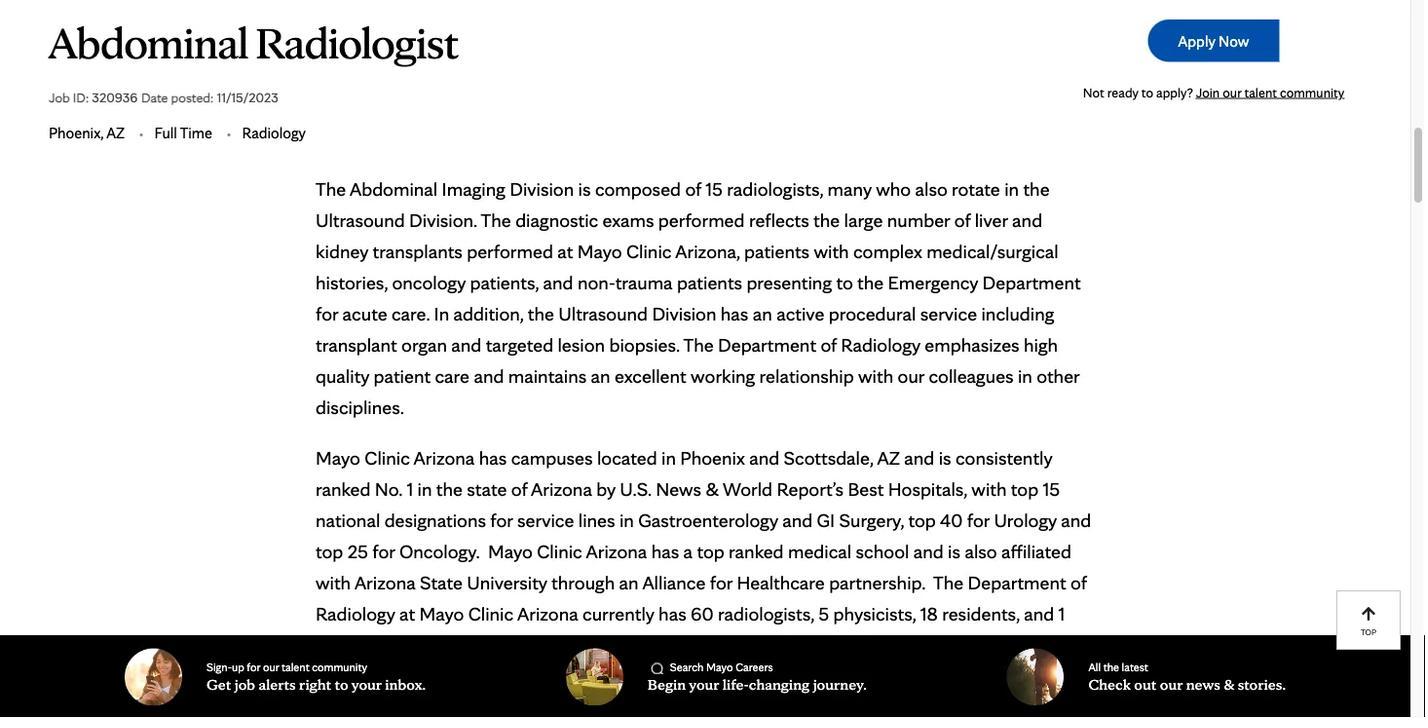 Task type: describe. For each thing, give the bounding box(es) containing it.
arizona down 25
[[355, 571, 416, 595]]

a
[[684, 540, 693, 563]]

date
[[141, 89, 168, 105]]

and down right on the bottom left
[[316, 696, 346, 718]]

expansion
[[938, 634, 1020, 657]]

with down 25
[[316, 571, 351, 595]]

& inside all the latest check out our news & stories.
[[1224, 674, 1235, 693]]

ir/dr
[[499, 665, 548, 688]]

0 vertical spatial talent
[[1245, 84, 1277, 100]]

the right rotate
[[1024, 178, 1050, 201]]

abdominal
[[316, 634, 401, 657]]

rotate
[[952, 178, 1001, 201]]

all
[[1089, 660, 1101, 674]]

0 vertical spatial division
[[510, 178, 574, 201]]

az inside mayo clinic arizona has campuses located in phoenix and scottsdale, az and is consistently ranked no. 1 in the state of arizona by u.s. news & world report's best hospitals, with top 15 national designations for service lines in gastroenterology and gi surgery, top 40 for urology and top 25 for oncology.  mayo clinic arizona has a top ranked medical school and is also affiliated with arizona state university through an alliance for healthcare partnership.  the department of radiology at mayo clinic arizona currently has 60 radiologists, 5 physicists, 18 residents, and 1 abdominal imaging fellow.  the residency program is top ranked with planned expansion to 28 residents, including an ir/dr program starting in 2025.  radiology equipment is state of the art and currently includes 9 mri scanners (3t, 1.5t, 7t), one 3t pet/mri, one 3t intraoperat
[[877, 447, 900, 470]]

the abdominal imaging division is composed of 15 radiologists, many who also rotate in the ultrasound division. the diagnostic exams performed reflects the large number of liver and kidney transplants performed at mayo clinic arizona, patients with complex medical/surgical histories, oncology patients, and non-trauma patients presenting to the emergency department for acute care. in addition, the ultrasound division has an active procedural service including transplant organ and targeted lesion biopsies. the department of radiology emphasizes high quality patient care and maintains an excellent working relationship with our colleagues in other disciplines.
[[316, 178, 1081, 419]]

journey.
[[813, 674, 867, 693]]

to inside "sign-up for our talent community get job alerts right to your inbox."
[[335, 674, 349, 693]]

consistently
[[956, 447, 1053, 470]]

u.s.
[[620, 478, 652, 501]]

(3t,
[[627, 696, 655, 718]]

and up world
[[750, 447, 780, 470]]

excellent
[[615, 365, 687, 388]]

7t),
[[698, 696, 726, 718]]

and up hospitals,
[[905, 447, 935, 470]]

with down consistently
[[972, 478, 1007, 501]]

residency
[[567, 634, 644, 657]]

physicists,
[[834, 602, 916, 626]]

18
[[921, 602, 938, 626]]

5
[[819, 602, 829, 626]]

radiology up pet/mri,
[[764, 665, 844, 688]]

and right care on the bottom left
[[474, 365, 504, 388]]

oncology
[[392, 271, 466, 295]]

scottsdale,
[[784, 447, 874, 470]]

emphasizes
[[925, 333, 1020, 357]]

patients,
[[470, 271, 539, 295]]

of up "relationship"
[[821, 333, 837, 357]]

the up ir/dr
[[532, 634, 563, 657]]

no.
[[375, 478, 403, 501]]

our inside "sign-up for our talent community get job alerts right to your inbox."
[[263, 660, 279, 674]]

not ready to apply? join our talent community
[[1083, 84, 1345, 100]]

0 vertical spatial department
[[983, 271, 1081, 295]]

in left other
[[1018, 365, 1033, 388]]

report's
[[777, 478, 844, 501]]

radiologists, inside mayo clinic arizona has campuses located in phoenix and scottsdale, az and is consistently ranked no. 1 in the state of arizona by u.s. news & world report's best hospitals, with top 15 national designations for service lines in gastroenterology and gi surgery, top 40 for urology and top 25 for oncology.  mayo clinic arizona has a top ranked medical school and is also affiliated with arizona state university through an alliance for healthcare partnership.  the department of radiology at mayo clinic arizona currently has 60 radiologists, 5 physicists, 18 residents, and 1 abdominal imaging fellow.  the residency program is top ranked with planned expansion to 28 residents, including an ir/dr program starting in 2025.  radiology equipment is state of the art and currently includes 9 mri scanners (3t, 1.5t, 7t), one 3t pet/mri, one 3t intraoperat
[[718, 602, 815, 626]]

including inside mayo clinic arizona has campuses located in phoenix and scottsdale, az and is consistently ranked no. 1 in the state of arizona by u.s. news & world report's best hospitals, with top 15 national designations for service lines in gastroenterology and gi surgery, top 40 for urology and top 25 for oncology.  mayo clinic arizona has a top ranked medical school and is also affiliated with arizona state university through an alliance for healthcare partnership.  the department of radiology at mayo clinic arizona currently has 60 radiologists, 5 physicists, 18 residents, and 1 abdominal imaging fellow.  the residency program is top ranked with planned expansion to 28 residents, including an ir/dr program starting in 2025.  radiology equipment is state of the art and currently includes 9 mri scanners (3t, 1.5t, 7t), one 3t pet/mri, one 3t intraoperat
[[398, 665, 471, 688]]

maintains
[[508, 365, 587, 388]]

ready
[[1108, 84, 1139, 100]]

for inside "sign-up for our talent community get job alerts right to your inbox."
[[247, 660, 260, 674]]

1 horizontal spatial residents,
[[943, 602, 1020, 626]]

at inside mayo clinic arizona has campuses located in phoenix and scottsdale, az and is consistently ranked no. 1 in the state of arizona by u.s. news & world report's best hospitals, with top 15 national designations for service lines in gastroenterology and gi surgery, top 40 for urology and top 25 for oncology.  mayo clinic arizona has a top ranked medical school and is also affiliated with arizona state university through an alliance for healthcare partnership.  the department of radiology at mayo clinic arizona currently has 60 radiologists, 5 physicists, 18 residents, and 1 abdominal imaging fellow.  the residency program is top ranked with planned expansion to 28 residents, including an ir/dr program starting in 2025.  radiology equipment is state of the art and currently includes 9 mri scanners (3t, 1.5t, 7t), one 3t pet/mri, one 3t intraoperat
[[399, 602, 415, 626]]

28
[[1045, 634, 1066, 657]]

relationship
[[760, 365, 854, 388]]

composed
[[595, 178, 681, 201]]

exams
[[603, 209, 654, 232]]

is down 40
[[948, 540, 961, 563]]

of down affiliated
[[1071, 571, 1087, 595]]

inbox.
[[385, 674, 426, 693]]

1 vertical spatial department
[[718, 333, 817, 357]]

sign-
[[207, 660, 232, 674]]

1 horizontal spatial 1
[[1059, 602, 1065, 626]]

alerts
[[259, 674, 296, 693]]

other
[[1037, 365, 1080, 388]]

careers
[[736, 660, 773, 674]]

0 vertical spatial community
[[1280, 84, 1345, 100]]

department inside mayo clinic arizona has campuses located in phoenix and scottsdale, az and is consistently ranked no. 1 in the state of arizona by u.s. news & world report's best hospitals, with top 15 national designations for service lines in gastroenterology and gi surgery, top 40 for urology and top 25 for oncology.  mayo clinic arizona has a top ranked medical school and is also affiliated with arizona state university through an alliance for healthcare partnership.  the department of radiology at mayo clinic arizona currently has 60 radiologists, 5 physicists, 18 residents, and 1 abdominal imaging fellow.  the residency program is top ranked with planned expansion to 28 residents, including an ir/dr program starting in 2025.  radiology equipment is state of the art and currently includes 9 mri scanners (3t, 1.5t, 7t), one 3t pet/mri, one 3t intraoperat
[[968, 571, 1067, 595]]

0 vertical spatial az
[[106, 123, 125, 142]]

phoenix
[[680, 447, 745, 470]]

to inside mayo clinic arizona has campuses located in phoenix and scottsdale, az and is consistently ranked no. 1 in the state of arizona by u.s. news & world report's best hospitals, with top 15 national designations for service lines in gastroenterology and gi surgery, top 40 for urology and top 25 for oncology.  mayo clinic arizona has a top ranked medical school and is also affiliated with arizona state university through an alliance for healthcare partnership.  the department of radiology at mayo clinic arizona currently has 60 radiologists, 5 physicists, 18 residents, and 1 abdominal imaging fellow.  the residency program is top ranked with planned expansion to 28 residents, including an ir/dr program starting in 2025.  radiology equipment is state of the art and currently includes 9 mri scanners (3t, 1.5t, 7t), one 3t pet/mri, one 3t intraoperat
[[1024, 634, 1041, 657]]

campuses
[[511, 447, 593, 470]]

for up university on the bottom left of page
[[491, 509, 513, 532]]

mayo down state
[[419, 602, 464, 626]]

healthcare
[[737, 571, 825, 595]]

radiologists, inside the abdominal imaging division is composed of 15 radiologists, many who also rotate in the ultrasound division. the diagnostic exams performed reflects the large number of liver and kidney transplants performed at mayo clinic arizona, patients with complex medical/surgical histories, oncology patients, and non-trauma patients presenting to the emergency department for acute care. in addition, the ultrasound division has an active procedural service including transplant organ and targeted lesion biopsies. the department of radiology emphasizes high quality patient care and maintains an excellent working relationship with our colleagues in other disciplines.
[[727, 178, 824, 201]]

arizona down lines
[[586, 540, 647, 563]]

university
[[467, 571, 547, 595]]

the left 'large'
[[814, 209, 840, 232]]

world
[[723, 478, 773, 501]]

also inside mayo clinic arizona has campuses located in phoenix and scottsdale, az and is consistently ranked no. 1 in the state of arizona by u.s. news & world report's best hospitals, with top 15 national designations for service lines in gastroenterology and gi surgery, top 40 for urology and top 25 for oncology.  mayo clinic arizona has a top ranked medical school and is also affiliated with arizona state university through an alliance for healthcare partnership.  the department of radiology at mayo clinic arizona currently has 60 radiologists, 5 physicists, 18 residents, and 1 abdominal imaging fellow.  the residency program is top ranked with planned expansion to 28 residents, including an ir/dr program starting in 2025.  radiology equipment is state of the art and currently includes 9 mri scanners (3t, 1.5t, 7t), one 3t pet/mri, one 3t intraoperat
[[965, 540, 998, 563]]

the up targeted at top
[[528, 302, 554, 326]]

320936
[[92, 89, 138, 105]]

the up procedural
[[858, 271, 884, 295]]

arizona up designations
[[414, 447, 475, 470]]

radiology down 11/15/2023
[[242, 123, 306, 142]]

is down expansion
[[940, 665, 953, 688]]

our inside all the latest check out our news & stories.
[[1160, 674, 1183, 693]]

mayo inside search mayo careers begin your life-changing journey.
[[706, 660, 733, 674]]

is up hospitals,
[[939, 447, 952, 470]]

1 horizontal spatial currently
[[583, 602, 655, 626]]

full time
[[154, 123, 212, 142]]

and up care on the bottom left
[[451, 333, 482, 357]]

national
[[316, 509, 380, 532]]

to right ready
[[1142, 84, 1154, 100]]

mayo inside the abdominal imaging division is composed of 15 radiologists, many who also rotate in the ultrasound division. the diagnostic exams performed reflects the large number of liver and kidney transplants performed at mayo clinic arizona, patients with complex medical/surgical histories, oncology patients, and non-trauma patients presenting to the emergency department for acute care. in addition, the ultrasound division has an active procedural service including transplant organ and targeted lesion biopsies. the department of radiology emphasizes high quality patient care and maintains an excellent working relationship with our colleagues in other disciplines.
[[578, 240, 622, 263]]

hospitals,
[[888, 478, 968, 501]]

has left a
[[652, 540, 679, 563]]

join
[[1196, 84, 1220, 100]]

for up 60
[[710, 571, 733, 595]]

addition,
[[454, 302, 524, 326]]

community inside "sign-up for our talent community get job alerts right to your inbox."
[[312, 660, 367, 674]]

get
[[207, 674, 231, 693]]

id
[[73, 89, 86, 105]]

large
[[844, 209, 883, 232]]

surgery,
[[840, 509, 904, 532]]

radiology inside the abdominal imaging division is composed of 15 radiologists, many who also rotate in the ultrasound division. the diagnostic exams performed reflects the large number of liver and kidney transplants performed at mayo clinic arizona, patients with complex medical/surgical histories, oncology patients, and non-trauma patients presenting to the emergency department for acute care. in addition, the ultrasound division has an active procedural service including transplant organ and targeted lesion biopsies. the department of radiology emphasizes high quality patient care and maintains an excellent working relationship with our colleagues in other disciplines.
[[841, 333, 921, 357]]

abdominal inside the abdominal imaging division is composed of 15 radiologists, many who also rotate in the ultrasound division. the diagnostic exams performed reflects the large number of liver and kidney transplants performed at mayo clinic arizona, patients with complex medical/surgical histories, oncology patients, and non-trauma patients presenting to the emergency department for acute care. in addition, the ultrasound division has an active procedural service including transplant organ and targeted lesion biopsies. the department of radiology emphasizes high quality patient care and maintains an excellent working relationship with our colleagues in other disciplines.
[[350, 178, 438, 201]]

top up urology
[[1011, 478, 1039, 501]]

designations
[[385, 509, 486, 532]]

out
[[1135, 674, 1157, 693]]

starting
[[625, 665, 686, 688]]

school
[[856, 540, 910, 563]]

your inside "sign-up for our talent community get job alerts right to your inbox."
[[352, 674, 382, 693]]

emergency
[[888, 271, 979, 295]]

sign-up for our talent community get job alerts right to your inbox.
[[207, 660, 426, 693]]

an left alliance
[[619, 571, 639, 595]]

top left 25
[[316, 540, 343, 563]]

begin
[[648, 674, 686, 693]]

arizona,
[[676, 240, 740, 263]]

in
[[434, 302, 449, 326]]

2 one from the left
[[869, 696, 900, 718]]

0 vertical spatial ranked
[[316, 478, 371, 501]]

presenting
[[747, 271, 832, 295]]

time
[[180, 123, 212, 142]]

at inside the abdominal imaging division is composed of 15 radiologists, many who also rotate in the ultrasound division. the diagnostic exams performed reflects the large number of liver and kidney transplants performed at mayo clinic arizona, patients with complex medical/surgical histories, oncology patients, and non-trauma patients presenting to the emergency department for acute care. in addition, the ultrasound division has an active procedural service including transplant organ and targeted lesion biopsies. the department of radiology emphasizes high quality patient care and maintains an excellent working relationship with our colleagues in other disciplines.
[[558, 240, 573, 263]]

25
[[348, 540, 368, 563]]

1 vertical spatial division
[[652, 302, 717, 326]]

division.
[[409, 209, 477, 232]]

abdominal radiologist
[[49, 15, 458, 69]]

is up life-
[[721, 634, 734, 657]]

the down imaging on the left top
[[481, 209, 511, 232]]

affiliated
[[1002, 540, 1072, 563]]

top up careers
[[738, 634, 766, 657]]

through
[[552, 571, 615, 595]]

in right begin
[[690, 665, 705, 688]]

0 vertical spatial 1
[[407, 478, 413, 501]]

and down 40
[[914, 540, 944, 563]]

has left "campuses"
[[479, 447, 507, 470]]

planned
[[869, 634, 934, 657]]

kidney
[[316, 240, 369, 263]]

1 horizontal spatial state
[[957, 665, 997, 688]]

an left ir/dr
[[475, 665, 494, 688]]

lesion
[[558, 333, 605, 357]]

the up working
[[684, 333, 714, 357]]

mayo clinic arizona has campuses located in phoenix and scottsdale, az and is consistently ranked no. 1 in the state of arizona by u.s. news & world report's best hospitals, with top 15 national designations for service lines in gastroenterology and gi surgery, top 40 for urology and top 25 for oncology.  mayo clinic arizona has a top ranked medical school and is also affiliated with arizona state university through an alliance for healthcare partnership.  the department of radiology at mayo clinic arizona currently has 60 radiologists, 5 physicists, 18 residents, and 1 abdominal imaging fellow.  the residency program is top ranked with planned expansion to 28 residents, including an ir/dr program starting in 2025.  radiology equipment is state of the art and currently includes 9 mri scanners (3t, 1.5t, 7t), one 3t pet/mri, one 3t intraoperat
[[316, 447, 1092, 718]]

mayo up university on the bottom left of page
[[488, 540, 533, 563]]

has left 60
[[659, 602, 687, 626]]

now
[[1219, 31, 1250, 50]]

in right rotate
[[1005, 178, 1019, 201]]

clinic up through
[[537, 540, 582, 563]]

medical
[[788, 540, 852, 563]]

complex
[[854, 240, 923, 263]]

our right join
[[1223, 84, 1242, 100]]

service inside the abdominal imaging division is composed of 15 radiologists, many who also rotate in the ultrasound division. the diagnostic exams performed reflects the large number of liver and kidney transplants performed at mayo clinic arizona, patients with complex medical/surgical histories, oncology patients, and non-trauma patients presenting to the emergency department for acute care. in addition, the ultrasound division has an active procedural service including transplant organ and targeted lesion biopsies. the department of radiology emphasizes high quality patient care and maintains an excellent working relationship with our colleagues in other disciplines.
[[921, 302, 977, 326]]

patient
[[374, 365, 431, 388]]

and up affiliated
[[1061, 509, 1092, 532]]

1 horizontal spatial program
[[648, 634, 717, 657]]

top left 40
[[909, 509, 936, 532]]

scanners
[[550, 696, 622, 718]]

up
[[232, 660, 244, 674]]



Task type: vqa. For each thing, say whether or not it's contained in the screenshot.
the our in All the latest Check out our news & stories.
yes



Task type: locate. For each thing, give the bounding box(es) containing it.
high
[[1024, 333, 1058, 357]]

art
[[1052, 665, 1074, 688]]

1 vertical spatial ranked
[[729, 540, 784, 563]]

0 horizontal spatial currently
[[350, 696, 422, 718]]

0 vertical spatial program
[[648, 634, 717, 657]]

1 vertical spatial service
[[517, 509, 574, 532]]

at
[[558, 240, 573, 263], [399, 602, 415, 626]]

abdominal up date
[[49, 15, 249, 69]]

1 horizontal spatial 3t
[[904, 696, 925, 718]]

currently down inbox. on the bottom of page
[[350, 696, 422, 718]]

performed
[[659, 209, 745, 232], [467, 240, 553, 263]]

1 horizontal spatial one
[[869, 696, 900, 718]]

ultrasound down non-
[[559, 302, 648, 326]]

1 vertical spatial state
[[957, 665, 997, 688]]

1 horizontal spatial ultrasound
[[559, 302, 648, 326]]

0 vertical spatial patients
[[745, 240, 810, 263]]

3t
[[765, 696, 785, 718], [904, 696, 925, 718]]

1 horizontal spatial abdominal
[[350, 178, 438, 201]]

1 one from the left
[[730, 696, 761, 718]]

department
[[983, 271, 1081, 295], [718, 333, 817, 357], [968, 571, 1067, 595]]

talent right join
[[1245, 84, 1277, 100]]

one down equipment
[[869, 696, 900, 718]]

located
[[597, 447, 657, 470]]

program up scanners
[[552, 665, 621, 688]]

0 vertical spatial at
[[558, 240, 573, 263]]

1 vertical spatial community
[[312, 660, 367, 674]]

3t down equipment
[[904, 696, 925, 718]]

15 inside the abdominal imaging division is composed of 15 radiologists, many who also rotate in the ultrasound division. the diagnostic exams performed reflects the large number of liver and kidney transplants performed at mayo clinic arizona, patients with complex medical/surgical histories, oncology patients, and non-trauma patients presenting to the emergency department for acute care. in addition, the ultrasound division has an active procedural service including transplant organ and targeted lesion biopsies. the department of radiology emphasizes high quality patient care and maintains an excellent working relationship with our colleagues in other disciplines.
[[706, 178, 723, 201]]

phoenix,
[[49, 123, 103, 142]]

1 your from the left
[[352, 674, 382, 693]]

&
[[706, 478, 719, 501], [1224, 674, 1235, 693]]

top link
[[1337, 591, 1401, 650]]

1 vertical spatial 15
[[1043, 478, 1060, 501]]

0 horizontal spatial program
[[552, 665, 621, 688]]

1 horizontal spatial &
[[1224, 674, 1235, 693]]

news
[[1187, 674, 1221, 693]]

in up news
[[662, 447, 676, 470]]

1 up the 28
[[1059, 602, 1065, 626]]

job
[[49, 89, 70, 105]]

clinic up no.
[[365, 447, 410, 470]]

many
[[828, 178, 872, 201]]

0 horizontal spatial performed
[[467, 240, 553, 263]]

and right liver
[[1013, 209, 1043, 232]]

2 your from the left
[[689, 674, 719, 693]]

including
[[982, 302, 1055, 326], [398, 665, 471, 688]]

an
[[753, 302, 773, 326], [591, 365, 611, 388], [619, 571, 639, 595], [475, 665, 494, 688]]

1 vertical spatial abdominal
[[350, 178, 438, 201]]

ultrasound up kidney at the left top of the page
[[316, 209, 405, 232]]

urology
[[994, 509, 1057, 532]]

organ
[[402, 333, 447, 357]]

by
[[597, 478, 616, 501]]

1 horizontal spatial service
[[921, 302, 977, 326]]

division up biopsies. on the top of page
[[652, 302, 717, 326]]

1 vertical spatial performed
[[467, 240, 553, 263]]

quality
[[316, 365, 370, 388]]

0 horizontal spatial service
[[517, 509, 574, 532]]

0 horizontal spatial az
[[106, 123, 125, 142]]

1 vertical spatial patients
[[677, 271, 743, 295]]

1 vertical spatial residents,
[[316, 665, 393, 688]]

our right out at bottom right
[[1160, 674, 1183, 693]]

0 vertical spatial also
[[916, 178, 948, 201]]

posted
[[171, 89, 211, 105]]

stories.
[[1238, 674, 1286, 693]]

1 horizontal spatial performed
[[659, 209, 745, 232]]

0 horizontal spatial community
[[312, 660, 367, 674]]

our right job
[[263, 660, 279, 674]]

for right the up
[[247, 660, 260, 674]]

the
[[316, 178, 346, 201], [481, 209, 511, 232], [684, 333, 714, 357], [934, 571, 964, 595], [532, 634, 563, 657]]

at down diagnostic
[[558, 240, 573, 263]]

1 vertical spatial ultrasound
[[559, 302, 648, 326]]

patients down reflects
[[745, 240, 810, 263]]

patients
[[745, 240, 810, 263], [677, 271, 743, 295]]

1 vertical spatial talent
[[282, 660, 310, 674]]

0 horizontal spatial &
[[706, 478, 719, 501]]

mayo up non-
[[578, 240, 622, 263]]

1 vertical spatial currently
[[350, 696, 422, 718]]

histories,
[[316, 271, 388, 295]]

0 horizontal spatial ultrasound
[[316, 209, 405, 232]]

the up kidney at the left top of the page
[[316, 178, 346, 201]]

ranked up national at the left bottom of the page
[[316, 478, 371, 501]]

0 vertical spatial &
[[706, 478, 719, 501]]

non-
[[578, 271, 616, 295]]

1 vertical spatial also
[[965, 540, 998, 563]]

of down "campuses"
[[511, 478, 527, 501]]

talent inside "sign-up for our talent community get job alerts right to your inbox."
[[282, 660, 310, 674]]

acute
[[343, 302, 387, 326]]

your up 7t),
[[689, 674, 719, 693]]

and left non-
[[543, 271, 574, 295]]

0 vertical spatial state
[[467, 478, 507, 501]]

of down expansion
[[1001, 665, 1017, 688]]

service down emergency
[[921, 302, 977, 326]]

1 3t from the left
[[765, 696, 785, 718]]

0 vertical spatial residents,
[[943, 602, 1020, 626]]

also up number
[[916, 178, 948, 201]]

in right lines
[[620, 509, 634, 532]]

number
[[888, 209, 950, 232]]

1 vertical spatial az
[[877, 447, 900, 470]]

the inside all the latest check out our news & stories.
[[1104, 660, 1120, 674]]

latest
[[1122, 660, 1149, 674]]

1 vertical spatial radiologists,
[[718, 602, 815, 626]]

for inside the abdominal imaging division is composed of 15 radiologists, many who also rotate in the ultrasound division. the diagnostic exams performed reflects the large number of liver and kidney transplants performed at mayo clinic arizona, patients with complex medical/surgical histories, oncology patients, and non-trauma patients presenting to the emergency department for acute care. in addition, the ultrasound division has an active procedural service including transplant organ and targeted lesion biopsies. the department of radiology emphasizes high quality patient care and maintains an excellent working relationship with our colleagues in other disciplines.
[[316, 302, 338, 326]]

15 inside mayo clinic arizona has campuses located in phoenix and scottsdale, az and is consistently ranked no. 1 in the state of arizona by u.s. news & world report's best hospitals, with top 15 national designations for service lines in gastroenterology and gi surgery, top 40 for urology and top 25 for oncology.  mayo clinic arizona has a top ranked medical school and is also affiliated with arizona state university through an alliance for healthcare partnership.  the department of radiology at mayo clinic arizona currently has 60 radiologists, 5 physicists, 18 residents, and 1 abdominal imaging fellow.  the residency program is top ranked with planned expansion to 28 residents, including an ir/dr program starting in 2025.  radiology equipment is state of the art and currently includes 9 mri scanners (3t, 1.5t, 7t), one 3t pet/mri, one 3t intraoperat
[[1043, 478, 1060, 501]]

mri
[[513, 696, 546, 718]]

0 horizontal spatial also
[[916, 178, 948, 201]]

department down medical/surgical
[[983, 271, 1081, 295]]

top right a
[[697, 540, 725, 563]]

in up designations
[[418, 478, 432, 501]]

2 vertical spatial department
[[968, 571, 1067, 595]]

department down active
[[718, 333, 817, 357]]

1 horizontal spatial including
[[982, 302, 1055, 326]]

lines
[[579, 509, 615, 532]]

and left "gi"
[[783, 509, 813, 532]]

1 horizontal spatial also
[[965, 540, 998, 563]]

care
[[435, 365, 470, 388]]

0 horizontal spatial division
[[510, 178, 574, 201]]

not
[[1083, 84, 1105, 100]]

is inside the abdominal imaging division is composed of 15 radiologists, many who also rotate in the ultrasound division. the diagnostic exams performed reflects the large number of liver and kidney transplants performed at mayo clinic arizona, patients with complex medical/surgical histories, oncology patients, and non-trauma patients presenting to the emergency department for acute care. in addition, the ultrasound division has an active procedural service including transplant organ and targeted lesion biopsies. the department of radiology emphasizes high quality patient care and maintains an excellent working relationship with our colleagues in other disciplines.
[[578, 178, 591, 201]]

with down 5
[[829, 634, 864, 657]]

performed up arizona,
[[659, 209, 745, 232]]

search
[[670, 660, 704, 674]]

news
[[656, 478, 702, 501]]

mayo down disciplines.
[[316, 447, 361, 470]]

your inside search mayo careers begin your life-changing journey.
[[689, 674, 719, 693]]

right
[[299, 674, 331, 693]]

with down 'large'
[[814, 240, 849, 263]]

for right 25
[[373, 540, 395, 563]]

ranked down 5
[[770, 634, 825, 657]]

& down phoenix
[[706, 478, 719, 501]]

clinic inside the abdominal imaging division is composed of 15 radiologists, many who also rotate in the ultrasound division. the diagnostic exams performed reflects the large number of liver and kidney transplants performed at mayo clinic arizona, patients with complex medical/surgical histories, oncology patients, and non-trauma patients presenting to the emergency department for acute care. in addition, the ultrasound division has an active procedural service including transplant organ and targeted lesion biopsies. the department of radiology emphasizes high quality patient care and maintains an excellent working relationship with our colleagues in other disciplines.
[[627, 240, 672, 263]]

clinic
[[627, 240, 672, 263], [365, 447, 410, 470], [537, 540, 582, 563], [468, 602, 514, 626]]

our left colleagues
[[898, 365, 925, 388]]

1 horizontal spatial your
[[689, 674, 719, 693]]

working
[[691, 365, 755, 388]]

transplants
[[373, 240, 463, 263]]

radiologists, up reflects
[[727, 178, 824, 201]]

division
[[510, 178, 574, 201], [652, 302, 717, 326]]

radiology up abdominal
[[316, 602, 395, 626]]

15
[[706, 178, 723, 201], [1043, 478, 1060, 501]]

arizona down through
[[517, 602, 579, 626]]

1 vertical spatial program
[[552, 665, 621, 688]]

the up 18
[[934, 571, 964, 595]]

1 horizontal spatial talent
[[1245, 84, 1277, 100]]

1 vertical spatial at
[[399, 602, 415, 626]]

1 horizontal spatial az
[[877, 447, 900, 470]]

procedural
[[829, 302, 916, 326]]

0 vertical spatial abdominal
[[49, 15, 249, 69]]

1 horizontal spatial at
[[558, 240, 573, 263]]

clinic down university on the bottom left of page
[[468, 602, 514, 626]]

3t down changing at bottom right
[[765, 696, 785, 718]]

apply?
[[1157, 84, 1194, 100]]

abdominal
[[49, 15, 249, 69], [350, 178, 438, 201]]

service inside mayo clinic arizona has campuses located in phoenix and scottsdale, az and is consistently ranked no. 1 in the state of arizona by u.s. news & world report's best hospitals, with top 15 national designations for service lines in gastroenterology and gi surgery, top 40 for urology and top 25 for oncology.  mayo clinic arizona has a top ranked medical school and is also affiliated with arizona state university through an alliance for healthcare partnership.  the department of radiology at mayo clinic arizona currently has 60 radiologists, 5 physicists, 18 residents, and 1 abdominal imaging fellow.  the residency program is top ranked with planned expansion to 28 residents, including an ir/dr program starting in 2025.  radiology equipment is state of the art and currently includes 9 mri scanners (3t, 1.5t, 7t), one 3t pet/mri, one 3t intraoperat
[[517, 509, 574, 532]]

0 horizontal spatial including
[[398, 665, 471, 688]]

active
[[777, 302, 825, 326]]

also down urology
[[965, 540, 998, 563]]

1
[[407, 478, 413, 501], [1059, 602, 1065, 626]]

medical/surgical
[[927, 240, 1059, 263]]

state
[[467, 478, 507, 501], [957, 665, 997, 688]]

0 horizontal spatial state
[[467, 478, 507, 501]]

0 vertical spatial performed
[[659, 209, 745, 232]]

has inside the abdominal imaging division is composed of 15 radiologists, many who also rotate in the ultrasound division. the diagnostic exams performed reflects the large number of liver and kidney transplants performed at mayo clinic arizona, patients with complex medical/surgical histories, oncology patients, and non-trauma patients presenting to the emergency department for acute care. in addition, the ultrasound division has an active procedural service including transplant organ and targeted lesion biopsies. the department of radiology emphasizes high quality patient care and maintains an excellent working relationship with our colleagues in other disciplines.
[[721, 302, 749, 326]]

also
[[916, 178, 948, 201], [965, 540, 998, 563]]

1 horizontal spatial division
[[652, 302, 717, 326]]

az down 320936
[[106, 123, 125, 142]]

state
[[420, 571, 463, 595]]

1 vertical spatial &
[[1224, 674, 1235, 693]]

with down procedural
[[859, 365, 894, 388]]

life-
[[723, 674, 749, 693]]

ranked
[[316, 478, 371, 501], [729, 540, 784, 563], [770, 634, 825, 657]]

0 horizontal spatial 15
[[706, 178, 723, 201]]

and
[[1013, 209, 1043, 232], [543, 271, 574, 295], [451, 333, 482, 357], [474, 365, 504, 388], [750, 447, 780, 470], [905, 447, 935, 470], [783, 509, 813, 532], [1061, 509, 1092, 532], [914, 540, 944, 563], [1024, 602, 1055, 626], [316, 696, 346, 718]]

1 vertical spatial including
[[398, 665, 471, 688]]

patients down arizona,
[[677, 271, 743, 295]]

disciplines.
[[316, 396, 404, 419]]

0 vertical spatial radiologists,
[[727, 178, 824, 201]]

care.
[[392, 302, 430, 326]]

has down presenting
[[721, 302, 749, 326]]

and up the 28
[[1024, 602, 1055, 626]]

0 horizontal spatial one
[[730, 696, 761, 718]]

15 up urology
[[1043, 478, 1060, 501]]

currently up residency
[[583, 602, 655, 626]]

service left lines
[[517, 509, 574, 532]]

state down expansion
[[957, 665, 997, 688]]

the left art
[[1021, 665, 1048, 688]]

0 horizontal spatial talent
[[282, 660, 310, 674]]

mayo
[[578, 240, 622, 263], [316, 447, 361, 470], [488, 540, 533, 563], [419, 602, 464, 626], [706, 660, 733, 674]]

0 vertical spatial currently
[[583, 602, 655, 626]]

gastroenterology
[[638, 509, 778, 532]]

& inside mayo clinic arizona has campuses located in phoenix and scottsdale, az and is consistently ranked no. 1 in the state of arizona by u.s. news & world report's best hospitals, with top 15 national designations for service lines in gastroenterology and gi surgery, top 40 for urology and top 25 for oncology.  mayo clinic arizona has a top ranked medical school and is also affiliated with arizona state university through an alliance for healthcare partnership.  the department of radiology at mayo clinic arizona currently has 60 radiologists, 5 physicists, 18 residents, and 1 abdominal imaging fellow.  the residency program is top ranked with planned expansion to 28 residents, including an ir/dr program starting in 2025.  radiology equipment is state of the art and currently includes 9 mri scanners (3t, 1.5t, 7t), one 3t pet/mri, one 3t intraoperat
[[706, 478, 719, 501]]

0 horizontal spatial at
[[399, 602, 415, 626]]

liver
[[975, 209, 1008, 232]]

check
[[1089, 674, 1131, 693]]

pet/mri,
[[789, 696, 865, 718]]

apply
[[1179, 31, 1216, 50]]

0 vertical spatial ultrasound
[[316, 209, 405, 232]]

0 vertical spatial service
[[921, 302, 977, 326]]

& right news
[[1224, 674, 1235, 693]]

is
[[578, 178, 591, 201], [939, 447, 952, 470], [948, 540, 961, 563], [721, 634, 734, 657], [940, 665, 953, 688]]

1 horizontal spatial 15
[[1043, 478, 1060, 501]]

0 vertical spatial 15
[[706, 178, 723, 201]]

1 horizontal spatial community
[[1280, 84, 1345, 100]]

including inside the abdominal imaging division is composed of 15 radiologists, many who also rotate in the ultrasound division. the diagnostic exams performed reflects the large number of liver and kidney transplants performed at mayo clinic arizona, patients with complex medical/surgical histories, oncology patients, and non-trauma patients presenting to the emergency department for acute care. in addition, the ultrasound division has an active procedural service including transplant organ and targeted lesion biopsies. the department of radiology emphasizes high quality patient care and maintains an excellent working relationship with our colleagues in other disciplines.
[[982, 302, 1055, 326]]

0 horizontal spatial your
[[352, 674, 382, 693]]

includes
[[426, 696, 493, 718]]

for right 40
[[967, 509, 990, 532]]

your
[[352, 674, 382, 693], [689, 674, 719, 693]]

imaging
[[442, 178, 506, 201]]

2 vertical spatial ranked
[[770, 634, 825, 657]]

mayo right 'search'
[[706, 660, 733, 674]]

to inside the abdominal imaging division is composed of 15 radiologists, many who also rotate in the ultrasound division. the diagnostic exams performed reflects the large number of liver and kidney transplants performed at mayo clinic arizona, patients with complex medical/surgical histories, oncology patients, and non-trauma patients presenting to the emergency department for acute care. in addition, the ultrasound division has an active procedural service including transplant organ and targeted lesion biopsies. the department of radiology emphasizes high quality patient care and maintains an excellent working relationship with our colleagues in other disciplines.
[[836, 271, 853, 295]]

biopsies.
[[609, 333, 680, 357]]

radiology
[[242, 123, 306, 142], [841, 333, 921, 357], [316, 602, 395, 626], [764, 665, 844, 688]]

also inside the abdominal imaging division is composed of 15 radiologists, many who also rotate in the ultrasound division. the diagnostic exams performed reflects the large number of liver and kidney transplants performed at mayo clinic arizona, patients with complex medical/surgical histories, oncology patients, and non-trauma patients presenting to the emergency department for acute care. in addition, the ultrasound division has an active procedural service including transplant organ and targeted lesion biopsies. the department of radiology emphasizes high quality patient care and maintains an excellent working relationship with our colleagues in other disciplines.
[[916, 178, 948, 201]]

of right the composed
[[685, 178, 702, 201]]

including up high on the right top
[[982, 302, 1055, 326]]

our inside the abdominal imaging division is composed of 15 radiologists, many who also rotate in the ultrasound division. the diagnostic exams performed reflects the large number of liver and kidney transplants performed at mayo clinic arizona, patients with complex medical/surgical histories, oncology patients, and non-trauma patients presenting to the emergency department for acute care. in addition, the ultrasound division has an active procedural service including transplant organ and targeted lesion biopsies. the department of radiology emphasizes high quality patient care and maintains an excellent working relationship with our colleagues in other disciplines.
[[898, 365, 925, 388]]

one down life-
[[730, 696, 761, 718]]

1 vertical spatial 1
[[1059, 602, 1065, 626]]

0 horizontal spatial abdominal
[[49, 15, 249, 69]]

program up 'search'
[[648, 634, 717, 657]]

changing
[[749, 674, 810, 693]]

arizona down "campuses"
[[531, 478, 592, 501]]

abdominal up division.
[[350, 178, 438, 201]]

2 3t from the left
[[904, 696, 925, 718]]

0 horizontal spatial 3t
[[765, 696, 785, 718]]

of left liver
[[955, 209, 971, 232]]

1 horizontal spatial patients
[[745, 240, 810, 263]]

an left active
[[753, 302, 773, 326]]

0 horizontal spatial residents,
[[316, 665, 393, 688]]

0 horizontal spatial patients
[[677, 271, 743, 295]]

0 horizontal spatial 1
[[407, 478, 413, 501]]

the up designations
[[436, 478, 463, 501]]

the right all
[[1104, 660, 1120, 674]]

an down lesion
[[591, 365, 611, 388]]

0 vertical spatial including
[[982, 302, 1055, 326]]

your left inbox. on the bottom of page
[[352, 674, 382, 693]]

of
[[685, 178, 702, 201], [955, 209, 971, 232], [821, 333, 837, 357], [511, 478, 527, 501], [1071, 571, 1087, 595], [1001, 665, 1017, 688]]

to right right on the bottom left
[[335, 674, 349, 693]]



